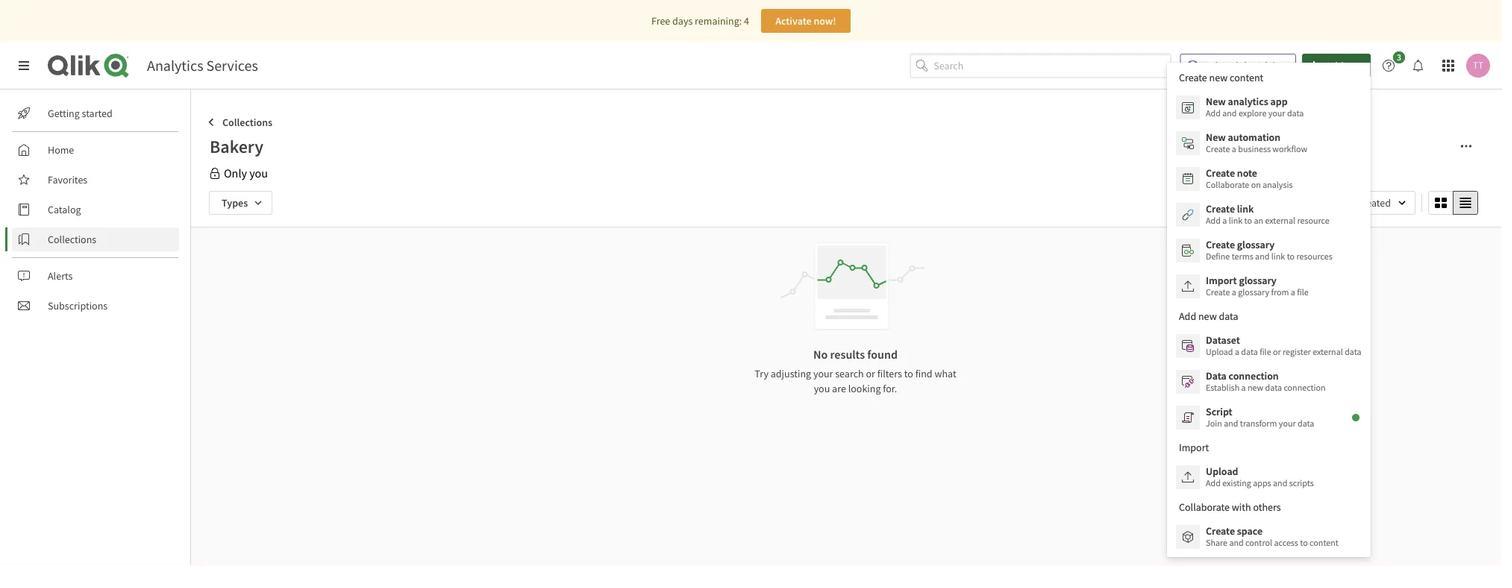 Task type: vqa. For each thing, say whether or not it's contained in the screenshot.
the resource
yes



Task type: locate. For each thing, give the bounding box(es) containing it.
connection down dataset menu item
[[1229, 369, 1279, 383]]

0 vertical spatial upload
[[1206, 346, 1233, 358]]

1 vertical spatial file
[[1260, 346, 1271, 358]]

script
[[1206, 405, 1232, 419]]

1 upload from the top
[[1206, 346, 1233, 358]]

and right the apps
[[1273, 478, 1287, 489]]

collections link
[[203, 110, 278, 134], [12, 228, 179, 251]]

script join and transform your data
[[1206, 405, 1314, 429]]

and inside create glossary define terms and link to resources
[[1255, 251, 1270, 262]]

create left space
[[1206, 525, 1235, 538]]

0 vertical spatial new
[[1346, 59, 1365, 72]]

or inside dataset upload a data file or register external data
[[1273, 346, 1281, 358]]

data right register
[[1345, 346, 1362, 358]]

searchbar element
[[910, 53, 1171, 78]]

glossary down an
[[1237, 238, 1275, 251]]

to left an
[[1244, 215, 1252, 226]]

collections down catalog
[[48, 233, 96, 246]]

and inside new analytics app add and explore your data
[[1222, 107, 1237, 119]]

1 horizontal spatial connection
[[1284, 382, 1326, 394]]

create inside create space share and control access to content
[[1206, 525, 1235, 538]]

to inside create link add a link to an external resource
[[1244, 215, 1252, 226]]

data inside script join and transform your data
[[1298, 418, 1314, 429]]

menu containing new analytics app
[[1167, 63, 1370, 558]]

on
[[1251, 179, 1261, 191]]

last created image
[[1328, 191, 1416, 215]]

0 horizontal spatial collections
[[48, 233, 96, 246]]

analytics
[[1228, 95, 1268, 108]]

new left automation
[[1206, 131, 1226, 144]]

0 vertical spatial you
[[249, 166, 268, 181]]

create space share and control access to content
[[1206, 525, 1339, 549]]

6 create from the top
[[1206, 525, 1235, 538]]

collections link down catalog link
[[12, 228, 179, 251]]

add right advisor
[[1326, 59, 1344, 72]]

add new button
[[1302, 54, 1371, 78]]

1 vertical spatial collections
[[48, 233, 96, 246]]

external inside create link add a link to an external resource
[[1265, 215, 1295, 226]]

1 horizontal spatial collections
[[222, 116, 272, 129]]

0 vertical spatial or
[[1273, 346, 1281, 358]]

menu
[[1167, 63, 1370, 558]]

glossary down terms
[[1239, 274, 1277, 287]]

your right 'transform' in the right of the page
[[1279, 418, 1296, 429]]

2 vertical spatial your
[[1279, 418, 1296, 429]]

0 horizontal spatial or
[[866, 367, 875, 381]]

upload add existing apps and scripts
[[1206, 465, 1314, 489]]

0 vertical spatial file
[[1297, 287, 1309, 298]]

analytics services element
[[147, 56, 258, 75]]

1 vertical spatial you
[[814, 382, 830, 395]]

external right register
[[1313, 346, 1343, 358]]

terms
[[1232, 251, 1253, 262]]

add inside create link add a link to an external resource
[[1206, 215, 1221, 226]]

or left register
[[1273, 346, 1281, 358]]

0 vertical spatial new
[[1206, 95, 1226, 108]]

0 vertical spatial your
[[1268, 107, 1285, 119]]

to left the 'resources'
[[1287, 251, 1295, 262]]

a for connection
[[1241, 382, 1246, 394]]

1 vertical spatial external
[[1313, 346, 1343, 358]]

collections up 'bakery'
[[222, 116, 272, 129]]

0 horizontal spatial collections link
[[12, 228, 179, 251]]

1 vertical spatial new
[[1248, 382, 1263, 394]]

data
[[1287, 107, 1304, 119], [1241, 346, 1258, 358], [1345, 346, 1362, 358], [1265, 382, 1282, 394], [1298, 418, 1314, 429]]

transform
[[1240, 418, 1277, 429]]

your down 'no'
[[813, 367, 833, 381]]

5 create from the top
[[1206, 287, 1230, 298]]

catalog link
[[12, 198, 179, 222]]

add left the existing on the right bottom
[[1206, 478, 1221, 489]]

new automation menu item
[[1167, 125, 1370, 161]]

external inside dataset upload a data file or register external data
[[1313, 346, 1343, 358]]

1 horizontal spatial or
[[1273, 346, 1281, 358]]

create up import
[[1206, 238, 1235, 251]]

1 vertical spatial or
[[866, 367, 875, 381]]

data right dataset
[[1241, 346, 1258, 358]]

upload menu item
[[1167, 460, 1370, 495]]

new connector image
[[1352, 414, 1360, 422]]

new inside new automation create a business workflow
[[1206, 131, 1226, 144]]

create down the collaborate at top right
[[1206, 202, 1235, 216]]

control
[[1245, 537, 1272, 549]]

1 vertical spatial your
[[813, 367, 833, 381]]

create
[[1206, 143, 1230, 155], [1206, 166, 1235, 180], [1206, 202, 1235, 216], [1206, 238, 1235, 251], [1206, 287, 1230, 298], [1206, 525, 1235, 538]]

register
[[1283, 346, 1311, 358]]

new inside new analytics app add and explore your data
[[1206, 95, 1226, 108]]

upload up data
[[1206, 346, 1233, 358]]

remaining:
[[695, 14, 742, 28]]

dataset upload a data file or register external data
[[1206, 334, 1362, 358]]

space
[[1237, 525, 1263, 538]]

a up establish
[[1235, 346, 1239, 358]]

collections link inside navigation pane element
[[12, 228, 179, 251]]

create inside new automation create a business workflow
[[1206, 143, 1230, 155]]

and inside the 'upload add existing apps and scripts'
[[1273, 478, 1287, 489]]

to right access
[[1300, 537, 1308, 549]]

link inside create glossary define terms and link to resources
[[1271, 251, 1285, 262]]

and right share
[[1229, 537, 1244, 549]]

2 upload from the top
[[1206, 465, 1238, 478]]

your right explore
[[1268, 107, 1285, 119]]

file inside import glossary create a glossary from a file
[[1297, 287, 1309, 298]]

external right an
[[1265, 215, 1295, 226]]

collections link up 'bakery'
[[203, 110, 278, 134]]

data inside data connection establish a new data connection
[[1265, 382, 1282, 394]]

and right terms
[[1255, 251, 1270, 262]]

define
[[1206, 251, 1230, 262]]

resources
[[1297, 251, 1333, 262]]

add
[[1326, 59, 1344, 72], [1206, 107, 1221, 119], [1206, 215, 1221, 226], [1206, 478, 1221, 489]]

and inside create space share and control access to content
[[1229, 537, 1244, 549]]

link up import glossary 'menu item'
[[1271, 251, 1285, 262]]

0 horizontal spatial you
[[249, 166, 268, 181]]

to
[[1244, 215, 1252, 226], [1287, 251, 1295, 262], [904, 367, 913, 381], [1300, 537, 1308, 549]]

1 create from the top
[[1206, 143, 1230, 155]]

1 horizontal spatial new
[[1346, 59, 1365, 72]]

external for create link
[[1265, 215, 1295, 226]]

0 horizontal spatial new
[[1248, 382, 1263, 394]]

create inside create glossary define terms and link to resources
[[1206, 238, 1235, 251]]

no results found try adjusting your search or filters to find what you are looking for.
[[755, 347, 956, 395]]

create down the define
[[1206, 287, 1230, 298]]

2 create from the top
[[1206, 166, 1235, 180]]

a left an
[[1222, 215, 1227, 226]]

1 vertical spatial upload
[[1206, 465, 1238, 478]]

connection down register
[[1284, 382, 1326, 394]]

to inside create space share and control access to content
[[1300, 537, 1308, 549]]

new automation create a business workflow
[[1206, 131, 1307, 155]]

a left the business
[[1232, 143, 1236, 155]]

you left are
[[814, 382, 830, 395]]

looking
[[848, 382, 881, 395]]

data right 'transform' in the right of the page
[[1298, 418, 1314, 429]]

1 new from the top
[[1206, 95, 1226, 108]]

filters region
[[206, 188, 1481, 218]]

and left explore
[[1222, 107, 1237, 119]]

try
[[755, 367, 769, 381]]

add new
[[1326, 59, 1365, 72]]

or up looking
[[866, 367, 875, 381]]

dataset menu item
[[1167, 328, 1370, 364]]

data up workflow
[[1287, 107, 1304, 119]]

a inside data connection establish a new data connection
[[1241, 382, 1246, 394]]

glossary for create glossary
[[1237, 238, 1275, 251]]

getting
[[48, 107, 80, 120]]

and for upload
[[1273, 478, 1287, 489]]

analysis
[[1263, 179, 1293, 191]]

3 create from the top
[[1206, 202, 1235, 216]]

services
[[206, 56, 258, 75]]

1 horizontal spatial file
[[1297, 287, 1309, 298]]

add inside the 'upload add existing apps and scripts'
[[1206, 478, 1221, 489]]

your inside script join and transform your data
[[1279, 418, 1296, 429]]

create inside create link add a link to an external resource
[[1206, 202, 1235, 216]]

and for new analytics app
[[1222, 107, 1237, 119]]

import glossary menu item
[[1167, 269, 1370, 304]]

1 horizontal spatial you
[[814, 382, 830, 395]]

4 create from the top
[[1206, 238, 1235, 251]]

you
[[249, 166, 268, 181], [814, 382, 830, 395]]

collections
[[222, 116, 272, 129], [48, 233, 96, 246]]

data up script menu item
[[1265, 382, 1282, 394]]

link
[[1237, 202, 1254, 216], [1229, 215, 1243, 226], [1271, 251, 1285, 262]]

you inside no results found try adjusting your search or filters to find what you are looking for.
[[814, 382, 830, 395]]

link left an
[[1229, 215, 1243, 226]]

create left "note"
[[1206, 166, 1235, 180]]

1 horizontal spatial external
[[1313, 346, 1343, 358]]

a right establish
[[1241, 382, 1246, 394]]

0 vertical spatial collections
[[222, 116, 272, 129]]

0 horizontal spatial external
[[1265, 215, 1295, 226]]

1 horizontal spatial collections link
[[203, 110, 278, 134]]

1 vertical spatial new
[[1206, 131, 1226, 144]]

connection
[[1229, 369, 1279, 383], [1284, 382, 1326, 394]]

and right "join"
[[1224, 418, 1238, 429]]

script menu item
[[1167, 400, 1370, 436]]

2 new from the top
[[1206, 131, 1226, 144]]

Search text field
[[934, 53, 1171, 78]]

create note collaborate on analysis
[[1206, 166, 1293, 191]]

glossary
[[1237, 238, 1275, 251], [1239, 274, 1277, 287], [1238, 287, 1269, 298]]

free days remaining: 4
[[651, 14, 749, 28]]

a inside create link add a link to an external resource
[[1222, 215, 1227, 226]]

you right only
[[249, 166, 268, 181]]

create inside create note collaborate on analysis
[[1206, 166, 1235, 180]]

add inside dropdown button
[[1326, 59, 1344, 72]]

glossary inside create glossary define terms and link to resources
[[1237, 238, 1275, 251]]

a inside new automation create a business workflow
[[1232, 143, 1236, 155]]

and
[[1222, 107, 1237, 119], [1255, 251, 1270, 262], [1224, 418, 1238, 429], [1273, 478, 1287, 489], [1229, 537, 1244, 549]]

to left find on the right bottom of page
[[904, 367, 913, 381]]

upload inside dataset upload a data file or register external data
[[1206, 346, 1233, 358]]

file
[[1297, 287, 1309, 298], [1260, 346, 1271, 358]]

new left the analytics
[[1206, 95, 1226, 108]]

activate now!
[[775, 14, 836, 28]]

new
[[1346, 59, 1365, 72], [1248, 382, 1263, 394]]

establish
[[1206, 382, 1240, 394]]

add left the analytics
[[1206, 107, 1221, 119]]

a
[[1232, 143, 1236, 155], [1222, 215, 1227, 226], [1232, 287, 1236, 298], [1291, 287, 1295, 298], [1235, 346, 1239, 358], [1241, 382, 1246, 394]]

create left the business
[[1206, 143, 1230, 155]]

adjusting
[[771, 367, 811, 381]]

scripts
[[1289, 478, 1314, 489]]

home
[[48, 143, 74, 157]]

a down terms
[[1232, 287, 1236, 298]]

new analytics app add and explore your data
[[1206, 95, 1304, 119]]

add up the define
[[1206, 215, 1221, 226]]

collections inside navigation pane element
[[48, 233, 96, 246]]

0 horizontal spatial file
[[1260, 346, 1271, 358]]

new inside dropdown button
[[1346, 59, 1365, 72]]

upload left the apps
[[1206, 465, 1238, 478]]

new
[[1206, 95, 1226, 108], [1206, 131, 1226, 144]]

file up data connection establish a new data connection
[[1260, 346, 1271, 358]]

business
[[1238, 143, 1271, 155]]

file right from
[[1297, 287, 1309, 298]]

started
[[82, 107, 113, 120]]

upload
[[1206, 346, 1233, 358], [1206, 465, 1238, 478]]

close sidebar menu image
[[18, 60, 30, 72]]

external for dataset
[[1313, 346, 1343, 358]]

subscriptions link
[[12, 294, 179, 318]]

0 vertical spatial external
[[1265, 215, 1295, 226]]

1 vertical spatial collections link
[[12, 228, 179, 251]]

create glossary menu item
[[1167, 233, 1370, 269]]



Task type: describe. For each thing, give the bounding box(es) containing it.
note
[[1237, 166, 1257, 180]]

for.
[[883, 382, 897, 395]]

insight
[[1223, 59, 1254, 72]]

activate
[[775, 14, 812, 28]]

a for link
[[1222, 215, 1227, 226]]

import
[[1206, 274, 1237, 287]]

explore
[[1239, 107, 1267, 119]]

data
[[1206, 369, 1227, 383]]

glossary left from
[[1238, 287, 1269, 298]]

create note menu item
[[1167, 161, 1370, 197]]

create link menu item
[[1167, 197, 1370, 233]]

free
[[651, 14, 670, 28]]

home link
[[12, 138, 179, 162]]

find
[[915, 367, 932, 381]]

analytics
[[147, 56, 203, 75]]

create for create glossary
[[1206, 238, 1235, 251]]

and for create glossary
[[1255, 251, 1270, 262]]

bakery
[[210, 135, 263, 157]]

ask
[[1205, 59, 1221, 72]]

getting started
[[48, 107, 113, 120]]

add inside new analytics app add and explore your data
[[1206, 107, 1221, 119]]

create inside import glossary create a glossary from a file
[[1206, 287, 1230, 298]]

data connection establish a new data connection
[[1206, 369, 1326, 394]]

app
[[1270, 95, 1288, 108]]

switch view group
[[1428, 191, 1478, 215]]

create for create link
[[1206, 202, 1235, 216]]

alerts
[[48, 269, 73, 283]]

upload inside the 'upload add existing apps and scripts'
[[1206, 465, 1238, 478]]

create glossary define terms and link to resources
[[1206, 238, 1333, 262]]

activate now! link
[[761, 9, 851, 33]]

dataset
[[1206, 334, 1240, 347]]

data connection menu item
[[1167, 364, 1370, 400]]

only
[[224, 166, 247, 181]]

glossary for import glossary
[[1239, 274, 1277, 287]]

now!
[[814, 14, 836, 28]]

a for automation
[[1232, 143, 1236, 155]]

an
[[1254, 215, 1263, 226]]

favorites
[[48, 173, 87, 187]]

create for create space
[[1206, 525, 1235, 538]]

create link add a link to an external resource
[[1206, 202, 1330, 226]]

results
[[830, 347, 865, 362]]

are
[[832, 382, 846, 395]]

advisor
[[1256, 59, 1290, 72]]

4
[[744, 14, 749, 28]]

access
[[1274, 537, 1298, 549]]

automation
[[1228, 131, 1281, 144]]

or inside no results found try adjusting your search or filters to find what you are looking for.
[[866, 367, 875, 381]]

days
[[672, 14, 693, 28]]

your inside new analytics app add and explore your data
[[1268, 107, 1285, 119]]

import glossary create a glossary from a file
[[1206, 274, 1309, 298]]

0 horizontal spatial connection
[[1229, 369, 1279, 383]]

analytics services
[[147, 56, 258, 75]]

create space menu item
[[1167, 519, 1370, 555]]

a right from
[[1291, 287, 1295, 298]]

your inside no results found try adjusting your search or filters to find what you are looking for.
[[813, 367, 833, 381]]

data inside new analytics app add and explore your data
[[1287, 107, 1304, 119]]

new analytics app menu item
[[1167, 90, 1370, 125]]

content
[[1310, 537, 1339, 549]]

new inside data connection establish a new data connection
[[1248, 382, 1263, 394]]

create for create note
[[1206, 166, 1235, 180]]

only you
[[224, 166, 268, 181]]

to inside create glossary define terms and link to resources
[[1287, 251, 1295, 262]]

share
[[1206, 537, 1228, 549]]

and inside script join and transform your data
[[1224, 418, 1238, 429]]

a for glossary
[[1232, 287, 1236, 298]]

0 vertical spatial collections link
[[203, 110, 278, 134]]

no
[[813, 347, 828, 362]]

catalog
[[48, 203, 81, 216]]

workflow
[[1273, 143, 1307, 155]]

link down on
[[1237, 202, 1254, 216]]

ask insight advisor button
[[1180, 54, 1296, 78]]

filters
[[877, 367, 902, 381]]

new for new analytics app
[[1206, 95, 1226, 108]]

to inside no results found try adjusting your search or filters to find what you are looking for.
[[904, 367, 913, 381]]

file inside dataset upload a data file or register external data
[[1260, 346, 1271, 358]]

collaborate
[[1206, 179, 1249, 191]]

a inside dataset upload a data file or register external data
[[1235, 346, 1239, 358]]

from
[[1271, 287, 1289, 298]]

resource
[[1297, 215, 1330, 226]]

new for new automation
[[1206, 131, 1226, 144]]

ask insight advisor
[[1205, 59, 1290, 72]]

join
[[1206, 418, 1222, 429]]

subscriptions
[[48, 299, 108, 313]]

favorites link
[[12, 168, 179, 192]]

what
[[935, 367, 956, 381]]

alerts link
[[12, 264, 179, 288]]

navigation pane element
[[0, 96, 190, 324]]

apps
[[1253, 478, 1271, 489]]

found
[[867, 347, 898, 362]]

existing
[[1222, 478, 1251, 489]]

search
[[835, 367, 864, 381]]

getting started link
[[12, 101, 179, 125]]



